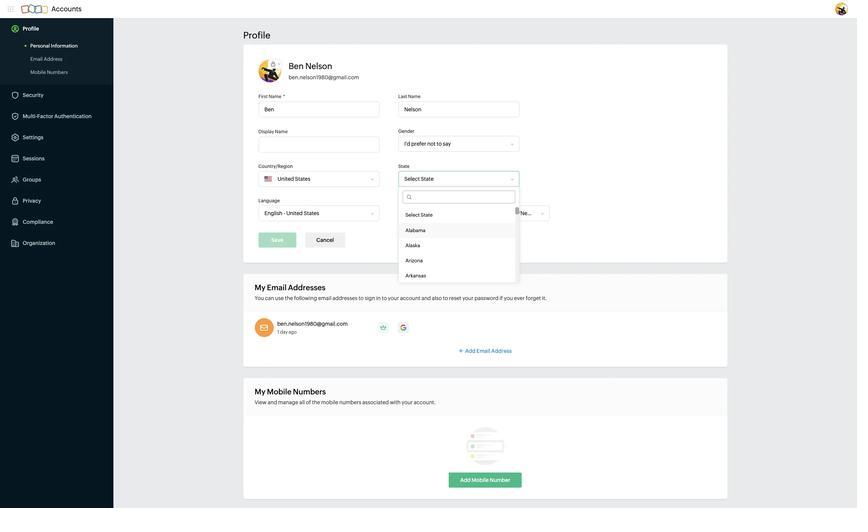 Task type: locate. For each thing, give the bounding box(es) containing it.
profile up mprivacy image
[[243, 30, 270, 40]]

your inside my mobile numbers view and manage all of the mobile numbers associated with your account.
[[402, 400, 413, 406]]

2 my from the top
[[255, 388, 265, 397]]

name left *
[[269, 94, 281, 99]]

0 vertical spatial the
[[285, 296, 293, 302]]

1 horizontal spatial email
[[267, 284, 287, 292]]

to
[[359, 296, 364, 302], [382, 296, 387, 302], [443, 296, 448, 302]]

0 horizontal spatial your
[[388, 296, 399, 302]]

1 horizontal spatial and
[[421, 296, 431, 302]]

ben
[[289, 62, 304, 71]]

can
[[265, 296, 274, 302]]

0 horizontal spatial the
[[285, 296, 293, 302]]

to left sign
[[359, 296, 364, 302]]

the right use at the left of page
[[285, 296, 293, 302]]

my mobile numbers view and manage all of the mobile numbers associated with your account.
[[255, 388, 436, 406]]

groups
[[23, 177, 41, 183]]

sessions
[[23, 156, 45, 162]]

numbers up "of"
[[293, 388, 326, 397]]

1 vertical spatial numbers
[[293, 388, 326, 397]]

mobile for add
[[472, 478, 489, 484]]

0 vertical spatial address
[[44, 56, 62, 62]]

mobile
[[30, 70, 46, 75], [267, 388, 291, 397], [472, 478, 489, 484]]

1 horizontal spatial your
[[402, 400, 413, 406]]

1 vertical spatial address
[[491, 349, 512, 355]]

use
[[275, 296, 284, 302]]

1 vertical spatial and
[[268, 400, 277, 406]]

0 horizontal spatial mobile
[[30, 70, 46, 75]]

name
[[269, 94, 281, 99], [408, 94, 421, 99], [275, 129, 288, 135]]

0 vertical spatial mobile
[[30, 70, 46, 75]]

of
[[306, 400, 311, 406]]

0 horizontal spatial profile
[[23, 26, 39, 32]]

0 vertical spatial my
[[255, 284, 265, 292]]

your right "with"
[[402, 400, 413, 406]]

gender
[[398, 129, 414, 134]]

last name
[[398, 94, 421, 99]]

mobile left number
[[472, 478, 489, 484]]

1 horizontal spatial numbers
[[293, 388, 326, 397]]

name right 'display'
[[275, 129, 288, 135]]

0 horizontal spatial to
[[359, 296, 364, 302]]

ben.nelson1980@gmail.com down nelson in the top of the page
[[289, 74, 359, 81]]

state up time
[[398, 164, 409, 169]]

ever
[[514, 296, 525, 302]]

mobile inside add mobile number button
[[472, 478, 489, 484]]

state
[[398, 164, 409, 169], [421, 212, 433, 218]]

0 vertical spatial and
[[421, 296, 431, 302]]

0 vertical spatial email
[[30, 56, 43, 62]]

2 to from the left
[[382, 296, 387, 302]]

1 to from the left
[[359, 296, 364, 302]]

1 horizontal spatial state
[[421, 212, 433, 218]]

profile up personal
[[23, 26, 39, 32]]

your right in
[[388, 296, 399, 302]]

ago
[[289, 330, 297, 335]]

add mobile number
[[460, 478, 510, 484]]

account.
[[414, 400, 436, 406]]

country/region
[[258, 164, 293, 169]]

add
[[465, 349, 475, 355], [460, 478, 471, 484]]

2 horizontal spatial to
[[443, 296, 448, 302]]

password
[[475, 296, 498, 302]]

organization
[[23, 240, 55, 246]]

2 vertical spatial email
[[476, 349, 490, 355]]

accounts
[[51, 5, 82, 13]]

1 vertical spatial my
[[255, 388, 265, 397]]

addresses
[[288, 284, 325, 292]]

my
[[255, 284, 265, 292], [255, 388, 265, 397]]

to right also
[[443, 296, 448, 302]]

1 vertical spatial mobile
[[267, 388, 291, 397]]

None text field
[[258, 102, 379, 118], [398, 102, 519, 118], [258, 137, 379, 153], [258, 102, 379, 118], [398, 102, 519, 118], [258, 137, 379, 153]]

alaska
[[405, 243, 420, 249]]

numbers
[[47, 70, 68, 75], [293, 388, 326, 397]]

day
[[280, 330, 288, 335]]

1 horizontal spatial to
[[382, 296, 387, 302]]

sign
[[365, 296, 375, 302]]

first
[[258, 94, 268, 99]]

mobile inside my mobile numbers view and manage all of the mobile numbers associated with your account.
[[267, 388, 291, 397]]

to right in
[[382, 296, 387, 302]]

1 horizontal spatial mobile
[[267, 388, 291, 397]]

your
[[388, 296, 399, 302], [462, 296, 473, 302], [402, 400, 413, 406]]

my for my email addresses
[[255, 284, 265, 292]]

ben.nelson1980@gmail.com
[[289, 74, 359, 81], [277, 321, 348, 327]]

your right reset
[[462, 296, 473, 302]]

my inside my mobile numbers view and manage all of the mobile numbers associated with your account.
[[255, 388, 265, 397]]

and right view
[[268, 400, 277, 406]]

1 vertical spatial state
[[421, 212, 433, 218]]

1 vertical spatial add
[[460, 478, 471, 484]]

first name *
[[258, 94, 285, 99]]

0 vertical spatial numbers
[[47, 70, 68, 75]]

state right select
[[421, 212, 433, 218]]

my up the you
[[255, 284, 265, 292]]

primary image
[[378, 322, 389, 334]]

the
[[285, 296, 293, 302], [312, 400, 320, 406]]

mobile down email address on the left of page
[[30, 70, 46, 75]]

0 vertical spatial add
[[465, 349, 475, 355]]

1 my from the top
[[255, 284, 265, 292]]

you
[[255, 296, 264, 302]]

None field
[[399, 136, 511, 152], [272, 172, 368, 187], [399, 172, 511, 187], [259, 206, 371, 221], [399, 206, 541, 221], [399, 136, 511, 152], [272, 172, 368, 187], [399, 172, 511, 187], [259, 206, 371, 221], [399, 206, 541, 221]]

address
[[44, 56, 62, 62], [491, 349, 512, 355]]

mobile for my
[[267, 388, 291, 397]]

associated
[[362, 400, 389, 406]]

add email address
[[465, 349, 512, 355]]

add inside button
[[460, 478, 471, 484]]

the inside my email addresses you can use the following email addresses to sign in to your account and also to reset your password if you ever forget it.
[[285, 296, 293, 302]]

cancel button
[[305, 233, 345, 248]]

mobile up manage at the left
[[267, 388, 291, 397]]

compliance
[[23, 219, 53, 225]]

2 vertical spatial mobile
[[472, 478, 489, 484]]

0 horizontal spatial and
[[268, 400, 277, 406]]

following
[[294, 296, 317, 302]]

1 horizontal spatial the
[[312, 400, 320, 406]]

name for display
[[275, 129, 288, 135]]

email for add
[[476, 349, 490, 355]]

name right last
[[408, 94, 421, 99]]

email inside my email addresses you can use the following email addresses to sign in to your account and also to reset your password if you ever forget it.
[[267, 284, 287, 292]]

authentication
[[54, 113, 92, 119]]

2 horizontal spatial mobile
[[472, 478, 489, 484]]

ben.nelson1980@gmail.com 1 day ago
[[277, 321, 348, 335]]

2 horizontal spatial email
[[476, 349, 490, 355]]

the right "of"
[[312, 400, 320, 406]]

and left also
[[421, 296, 431, 302]]

also
[[432, 296, 442, 302]]

my for my mobile numbers
[[255, 388, 265, 397]]

1 horizontal spatial profile
[[243, 30, 270, 40]]

zone
[[410, 198, 420, 204]]

ben nelson ben.nelson1980@gmail.com
[[289, 62, 359, 81]]

2 horizontal spatial your
[[462, 296, 473, 302]]

0 horizontal spatial state
[[398, 164, 409, 169]]

Search... field
[[411, 191, 515, 203]]

1 vertical spatial email
[[267, 284, 287, 292]]

ben.nelson1980@gmail.com up the ago
[[277, 321, 348, 327]]

information
[[51, 43, 78, 49]]

last
[[398, 94, 407, 99]]

email
[[30, 56, 43, 62], [267, 284, 287, 292], [476, 349, 490, 355]]

and
[[421, 296, 431, 302], [268, 400, 277, 406]]

my inside my email addresses you can use the following email addresses to sign in to your account and also to reset your password if you ever forget it.
[[255, 284, 265, 292]]

my up view
[[255, 388, 265, 397]]

language
[[258, 198, 280, 204]]

select
[[405, 212, 420, 218]]

1 vertical spatial the
[[312, 400, 320, 406]]

multi-
[[23, 113, 37, 119]]

profile
[[23, 26, 39, 32], [243, 30, 270, 40]]

numbers down email address on the left of page
[[47, 70, 68, 75]]

you
[[504, 296, 513, 302]]

1 vertical spatial ben.nelson1980@gmail.com
[[277, 321, 348, 327]]

arizona
[[405, 258, 423, 264]]



Task type: describe. For each thing, give the bounding box(es) containing it.
my email addresses you can use the following email addresses to sign in to your account and also to reset your password if you ever forget it.
[[255, 284, 547, 302]]

0 horizontal spatial address
[[44, 56, 62, 62]]

number
[[490, 478, 510, 484]]

it.
[[542, 296, 547, 302]]

email for my
[[267, 284, 287, 292]]

add for add mobile number
[[460, 478, 471, 484]]

time zone
[[398, 198, 420, 204]]

personal information
[[30, 43, 78, 49]]

display
[[258, 129, 274, 135]]

name for first
[[269, 94, 281, 99]]

mobile numbers
[[30, 70, 68, 75]]

0 horizontal spatial numbers
[[47, 70, 68, 75]]

multi-factor authentication
[[23, 113, 92, 119]]

cancel
[[316, 237, 334, 243]]

with
[[390, 400, 401, 406]]

0 vertical spatial ben.nelson1980@gmail.com
[[289, 74, 359, 81]]

save
[[271, 237, 283, 243]]

select state
[[405, 212, 433, 218]]

email
[[318, 296, 331, 302]]

all
[[299, 400, 305, 406]]

security
[[23, 92, 43, 98]]

time
[[398, 198, 409, 204]]

numbers
[[339, 400, 361, 406]]

3 to from the left
[[443, 296, 448, 302]]

forget
[[526, 296, 541, 302]]

and inside my email addresses you can use the following email addresses to sign in to your account and also to reset your password if you ever forget it.
[[421, 296, 431, 302]]

mprivacy image
[[268, 60, 278, 68]]

save button
[[258, 233, 296, 248]]

*
[[283, 94, 285, 99]]

account
[[400, 296, 420, 302]]

nelson
[[305, 62, 332, 71]]

addresses
[[332, 296, 357, 302]]

name for last
[[408, 94, 421, 99]]

in
[[376, 296, 381, 302]]

privacy
[[23, 198, 41, 204]]

numbers inside my mobile numbers view and manage all of the mobile numbers associated with your account.
[[293, 388, 326, 397]]

arkansas
[[405, 273, 426, 279]]

0 vertical spatial state
[[398, 164, 409, 169]]

mobile
[[321, 400, 338, 406]]

0 horizontal spatial email
[[30, 56, 43, 62]]

1
[[277, 330, 279, 335]]

manage
[[278, 400, 298, 406]]

display name
[[258, 129, 288, 135]]

if
[[500, 296, 503, 302]]

add mobile number button
[[449, 473, 522, 488]]

alabama
[[405, 228, 425, 234]]

reset
[[449, 296, 461, 302]]

1 horizontal spatial address
[[491, 349, 512, 355]]

view
[[255, 400, 267, 406]]

factor
[[37, 113, 53, 119]]

personal
[[30, 43, 50, 49]]

and inside my mobile numbers view and manage all of the mobile numbers associated with your account.
[[268, 400, 277, 406]]

add for add email address
[[465, 349, 475, 355]]

email address
[[30, 56, 62, 62]]

the inside my mobile numbers view and manage all of the mobile numbers associated with your account.
[[312, 400, 320, 406]]

settings
[[23, 135, 43, 141]]



